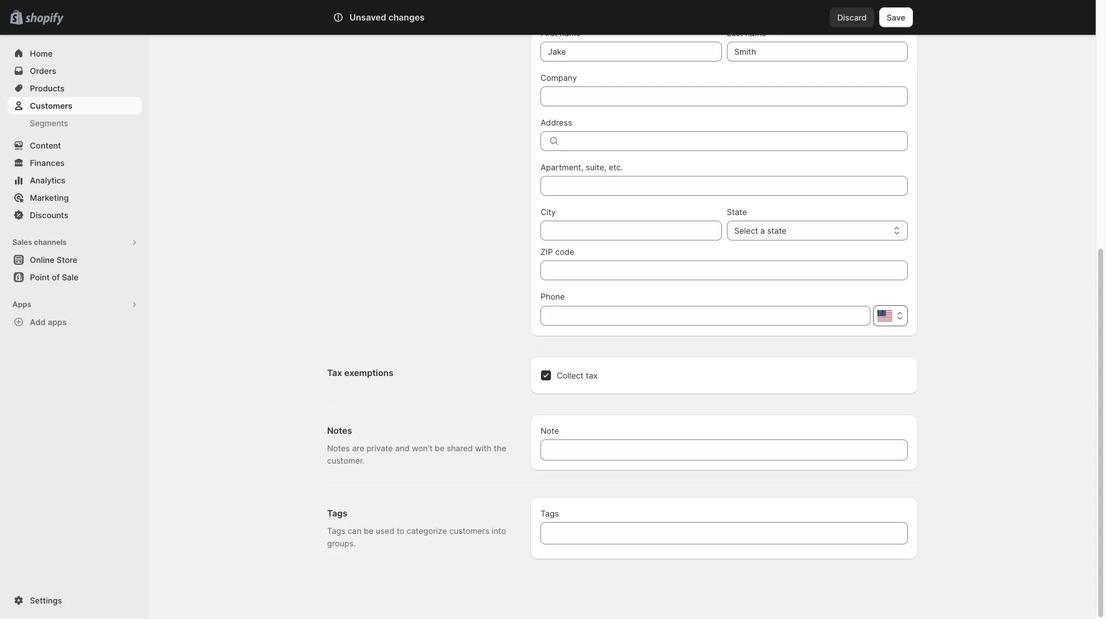 Task type: describe. For each thing, give the bounding box(es) containing it.
and
[[395, 444, 410, 454]]

Company text field
[[541, 87, 909, 106]]

state
[[768, 226, 787, 236]]

united states (+1) image
[[878, 311, 893, 322]]

phone
[[541, 292, 565, 302]]

address
[[541, 118, 573, 128]]

orders
[[30, 66, 56, 76]]

shared
[[447, 444, 473, 454]]

add apps
[[30, 317, 67, 327]]

online
[[30, 255, 55, 265]]

note
[[541, 426, 560, 436]]

unsaved
[[350, 12, 387, 22]]

into
[[492, 527, 506, 536]]

Phone text field
[[541, 306, 871, 326]]

customer.
[[327, 456, 365, 466]]

discounts link
[[7, 207, 142, 224]]

First name text field
[[541, 42, 722, 62]]

Last name text field
[[727, 42, 909, 62]]

discard
[[838, 12, 867, 22]]

city
[[541, 207, 556, 217]]

to
[[397, 527, 405, 536]]

Apartment, suite, etc. text field
[[541, 176, 909, 196]]

home link
[[7, 45, 142, 62]]

notes for notes are private and won't be shared with the customer.
[[327, 444, 350, 454]]

ZIP code text field
[[541, 261, 909, 281]]

a
[[761, 226, 766, 236]]

settings link
[[7, 592, 142, 610]]

name for first name
[[560, 28, 581, 38]]

analytics link
[[7, 172, 142, 189]]

the
[[494, 444, 507, 454]]

notes are private and won't be shared with the customer.
[[327, 444, 507, 466]]

collect
[[557, 371, 584, 381]]

the primary address of this customer
[[327, 11, 471, 21]]

content link
[[7, 137, 142, 154]]

add
[[30, 317, 46, 327]]

apartment, suite, etc.
[[541, 162, 624, 172]]

unsaved changes
[[350, 12, 425, 22]]

groups.
[[327, 539, 356, 549]]

categorize
[[407, 527, 447, 536]]

with
[[476, 444, 492, 454]]

this
[[419, 11, 433, 21]]

primary
[[344, 11, 373, 21]]

settings
[[30, 596, 62, 606]]

sales channels button
[[7, 234, 142, 251]]

point of sale link
[[7, 269, 142, 286]]

online store button
[[0, 251, 149, 269]]

last name
[[727, 28, 767, 38]]

online store link
[[7, 251, 142, 269]]

search button
[[368, 7, 729, 27]]

be inside notes are private and won't be shared with the customer.
[[435, 444, 445, 454]]

save
[[887, 12, 906, 22]]

point
[[30, 273, 50, 283]]

products
[[30, 83, 65, 93]]

name for last name
[[746, 28, 767, 38]]

select a state
[[735, 226, 787, 236]]

zip
[[541, 247, 553, 257]]

store
[[57, 255, 77, 265]]

apps
[[48, 317, 67, 327]]

company
[[541, 73, 577, 83]]

first
[[541, 28, 558, 38]]

first name
[[541, 28, 581, 38]]

used
[[376, 527, 395, 536]]

marketing link
[[7, 189, 142, 207]]

etc.
[[609, 162, 624, 172]]

private
[[367, 444, 393, 454]]

suite,
[[586, 162, 607, 172]]



Task type: locate. For each thing, give the bounding box(es) containing it.
2 name from the left
[[746, 28, 767, 38]]

won't
[[412, 444, 433, 454]]

add apps button
[[7, 314, 142, 331]]

of inside point of sale link
[[52, 273, 60, 283]]

name right last
[[746, 28, 767, 38]]

are
[[352, 444, 365, 454]]

sale
[[62, 273, 78, 283]]

last
[[727, 28, 744, 38]]

1 vertical spatial of
[[52, 273, 60, 283]]

sales
[[12, 238, 32, 247]]

collect tax
[[557, 371, 598, 381]]

zip code
[[541, 247, 575, 257]]

finances
[[30, 158, 65, 168]]

marketing
[[30, 193, 69, 203]]

0 vertical spatial notes
[[327, 426, 352, 436]]

tags
[[327, 508, 348, 519], [541, 509, 559, 519], [327, 527, 346, 536]]

1 horizontal spatial be
[[435, 444, 445, 454]]

notes for notes
[[327, 426, 352, 436]]

products link
[[7, 80, 142, 97]]

0 horizontal spatial be
[[364, 527, 374, 536]]

tags can be used to categorize customers into groups.
[[327, 527, 506, 549]]

of left this at top left
[[409, 11, 416, 21]]

0 vertical spatial be
[[435, 444, 445, 454]]

tags inside the tags can be used to categorize customers into groups.
[[327, 527, 346, 536]]

customers link
[[7, 97, 142, 115]]

customer
[[435, 11, 471, 21]]

of left sale
[[52, 273, 60, 283]]

state
[[727, 207, 748, 217]]

apps button
[[7, 296, 142, 314]]

address
[[376, 11, 406, 21]]

1 notes from the top
[[327, 426, 352, 436]]

apartment,
[[541, 162, 584, 172]]

1 horizontal spatial of
[[409, 11, 416, 21]]

customers
[[450, 527, 490, 536]]

customers
[[30, 101, 72, 111]]

exemptions
[[345, 368, 394, 378]]

home
[[30, 49, 53, 59]]

notes inside notes are private and won't be shared with the customer.
[[327, 444, 350, 454]]

orders link
[[7, 62, 142, 80]]

0 vertical spatial of
[[409, 11, 416, 21]]

of
[[409, 11, 416, 21], [52, 273, 60, 283]]

2 notes from the top
[[327, 444, 350, 454]]

Address text field
[[566, 131, 909, 151]]

City text field
[[541, 221, 722, 241]]

analytics
[[30, 176, 66, 185]]

segments
[[30, 118, 68, 128]]

1 vertical spatial notes
[[327, 444, 350, 454]]

select
[[735, 226, 759, 236]]

point of sale button
[[0, 269, 149, 286]]

point of sale
[[30, 273, 78, 283]]

1 name from the left
[[560, 28, 581, 38]]

0 horizontal spatial of
[[52, 273, 60, 283]]

changes
[[389, 12, 425, 22]]

be right won't
[[435, 444, 445, 454]]

content
[[30, 141, 61, 151]]

can
[[348, 527, 362, 536]]

be inside the tags can be used to categorize customers into groups.
[[364, 527, 374, 536]]

be right can
[[364, 527, 374, 536]]

tax
[[586, 371, 598, 381]]

channels
[[34, 238, 67, 247]]

code
[[556, 247, 575, 257]]

save button
[[880, 7, 914, 27]]

Note text field
[[541, 440, 909, 461]]

1 vertical spatial be
[[364, 527, 374, 536]]

shopify image
[[25, 13, 64, 25]]

1 horizontal spatial name
[[746, 28, 767, 38]]

the
[[327, 11, 342, 21]]

segments link
[[7, 115, 142, 132]]

Tags field
[[548, 523, 901, 545]]

name right first
[[560, 28, 581, 38]]

search
[[388, 12, 415, 22]]

discard button
[[831, 7, 875, 27]]

tax exemptions
[[327, 368, 394, 378]]

online store
[[30, 255, 77, 265]]

sales channels
[[12, 238, 67, 247]]

discounts
[[30, 210, 68, 220]]

name
[[560, 28, 581, 38], [746, 28, 767, 38]]

tax
[[327, 368, 342, 378]]

finances link
[[7, 154, 142, 172]]

0 horizontal spatial name
[[560, 28, 581, 38]]

apps
[[12, 300, 31, 309]]



Task type: vqa. For each thing, say whether or not it's contained in the screenshot.
1st Notes
yes



